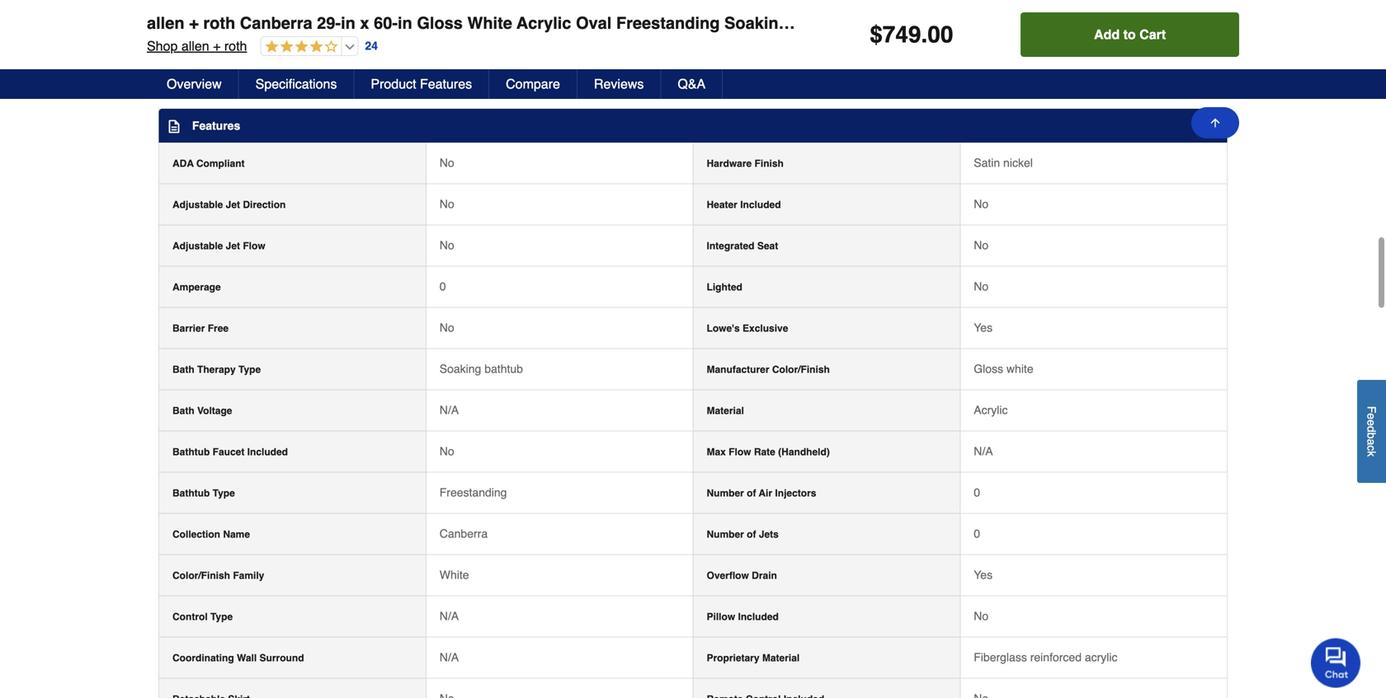 Task type: describe. For each thing, give the bounding box(es) containing it.
29-
[[317, 14, 341, 33]]

collection name
[[172, 529, 250, 541]]

b
[[1365, 433, 1378, 439]]

allen + roth canberra 29-in x 60-in gloss white acrylic oval freestanding soaking bathtub with drain (reversible drain)
[[147, 14, 1086, 33]]

(reversible
[[945, 14, 1034, 33]]

pillow
[[707, 612, 735, 623]]

1 vertical spatial white
[[440, 569, 469, 582]]

gloss white
[[974, 362, 1034, 376]]

overflow
[[707, 570, 749, 582]]

hardware finish
[[707, 158, 784, 169]]

integrated seat
[[707, 240, 778, 252]]

0 horizontal spatial freestanding
[[440, 486, 507, 499]]

heater included
[[707, 199, 781, 211]]

1 horizontal spatial canberra
[[440, 528, 488, 541]]

wall
[[237, 653, 257, 664]]

f e e d b a c k button
[[1357, 381, 1386, 484]]

compare button
[[489, 69, 578, 99]]

heater
[[707, 199, 738, 211]]

lighted
[[707, 282, 742, 293]]

number for canberra
[[707, 529, 744, 541]]

0 vertical spatial flow
[[243, 240, 265, 252]]

0 vertical spatial freestanding
[[616, 14, 720, 33]]

color/finish family
[[172, 570, 264, 582]]

lowe's
[[707, 323, 740, 334]]

with
[[860, 14, 893, 33]]

ada compliant
[[172, 158, 245, 169]]

satin
[[974, 156, 1000, 169]]

1 horizontal spatial gloss
[[974, 362, 1003, 376]]

overview button
[[150, 69, 239, 99]]

drain)
[[1038, 14, 1086, 33]]

finish
[[755, 158, 784, 169]]

assembled
[[172, 8, 225, 19]]

barrier
[[172, 323, 205, 334]]

add
[[1094, 27, 1120, 42]]

product features
[[371, 76, 472, 92]]

1 horizontal spatial +
[[213, 38, 221, 54]]

oval
[[576, 14, 612, 33]]

1 horizontal spatial material
[[762, 653, 800, 664]]

reviews button
[[578, 69, 661, 99]]

n/a for acrylic
[[440, 404, 459, 417]]

adjustable jet flow
[[172, 240, 265, 252]]

surround
[[260, 653, 304, 664]]

soaking depth (inches)
[[707, 8, 817, 19]]

capacity
[[212, 49, 253, 60]]

notes image
[[168, 120, 181, 133]]

family
[[233, 570, 264, 582]]

soaking bathtub
[[440, 362, 523, 376]]

1 horizontal spatial flow
[[729, 447, 751, 458]]

bath for soaking bathtub
[[172, 364, 194, 376]]

shop
[[147, 38, 178, 54]]

assembled weight (lbs.)
[[172, 8, 287, 19]]

2 e from the top
[[1365, 420, 1378, 427]]

yes for no
[[974, 321, 993, 334]]

ada
[[172, 158, 194, 169]]

.
[[921, 21, 928, 48]]

jet for flow
[[226, 240, 240, 252]]

specifications button
[[239, 69, 354, 99]]

c
[[1365, 446, 1378, 452]]

jets
[[759, 529, 779, 541]]

0 horizontal spatial +
[[189, 14, 199, 33]]

f
[[1365, 407, 1378, 414]]

bath therapy type
[[172, 364, 261, 376]]

shop allen + roth
[[147, 38, 247, 54]]

1 e from the top
[[1365, 414, 1378, 420]]

name
[[223, 529, 250, 541]]

exclusive
[[743, 323, 788, 334]]

compare
[[506, 76, 560, 92]]

00
[[928, 21, 953, 48]]

soaking for soaking bathtub
[[440, 362, 481, 376]]

k
[[1365, 452, 1378, 457]]

rate
[[754, 447, 776, 458]]

0 horizontal spatial color/finish
[[172, 570, 230, 582]]

injectors
[[775, 488, 816, 499]]

d
[[1365, 427, 1378, 433]]

yes for white
[[974, 569, 993, 582]]

bathtub type
[[172, 488, 235, 499]]

weight
[[228, 8, 261, 19]]

(inches)
[[779, 8, 817, 19]]

0 for freestanding
[[974, 486, 980, 499]]

to
[[1124, 27, 1136, 42]]

1 horizontal spatial acrylic
[[974, 404, 1008, 417]]

55.1
[[440, 6, 462, 19]]

chat invite button image
[[1311, 638, 1362, 689]]

0 vertical spatial drain
[[898, 14, 940, 33]]

749
[[883, 21, 921, 48]]

type for freestanding
[[213, 488, 235, 499]]

reinforced
[[1030, 651, 1082, 664]]

direction
[[243, 199, 286, 211]]

add to cart
[[1094, 27, 1166, 42]]

1 in from the left
[[341, 14, 356, 33]]

bathtub
[[485, 362, 523, 376]]

n/a for fiberglass reinforced acrylic
[[440, 651, 459, 664]]

add to cart button
[[1021, 12, 1239, 57]]

of for freestanding
[[747, 488, 756, 499]]

overflow drain
[[707, 570, 777, 582]]

bathing capacity
[[172, 49, 253, 60]]

reviews
[[594, 76, 644, 92]]

max
[[707, 447, 726, 458]]

pillow included
[[707, 612, 779, 623]]

barrier free
[[172, 323, 229, 334]]

coordinating
[[172, 653, 234, 664]]

60-
[[374, 14, 398, 33]]



Task type: locate. For each thing, give the bounding box(es) containing it.
manufacturer
[[707, 364, 769, 376]]

yes
[[974, 321, 993, 334], [974, 569, 993, 582]]

of left air
[[747, 488, 756, 499]]

acrylic
[[1085, 651, 1118, 664]]

1 vertical spatial canberra
[[440, 528, 488, 541]]

cart
[[1140, 27, 1166, 42]]

(lbs.)
[[264, 8, 287, 19]]

1 vertical spatial freestanding
[[440, 486, 507, 499]]

included for no
[[740, 199, 781, 211]]

2 vertical spatial 0
[[974, 528, 980, 541]]

0 vertical spatial allen
[[147, 14, 184, 33]]

0 vertical spatial bathtub
[[793, 14, 856, 33]]

x
[[360, 14, 369, 33]]

in left x
[[341, 14, 356, 33]]

1 horizontal spatial features
[[420, 76, 472, 92]]

0 vertical spatial canberra
[[240, 14, 312, 33]]

1 vertical spatial drain
[[752, 570, 777, 582]]

drain right overflow
[[752, 570, 777, 582]]

4.1 stars image
[[261, 40, 338, 55]]

1 yes from the top
[[974, 321, 993, 334]]

1 vertical spatial adjustable
[[172, 240, 223, 252]]

0 horizontal spatial gloss
[[417, 14, 463, 33]]

type right therapy
[[238, 364, 261, 376]]

1 vertical spatial bath
[[172, 405, 194, 417]]

0 vertical spatial jet
[[226, 199, 240, 211]]

1 vertical spatial allen
[[181, 38, 209, 54]]

features
[[420, 76, 472, 92], [192, 119, 240, 132]]

0 horizontal spatial acrylic
[[517, 14, 571, 33]]

jet for direction
[[226, 199, 240, 211]]

1 of from the top
[[747, 488, 756, 499]]

of for canberra
[[747, 529, 756, 541]]

bathing
[[172, 49, 209, 60]]

gloss
[[417, 14, 463, 33], [974, 362, 1003, 376]]

0 horizontal spatial flow
[[243, 240, 265, 252]]

$
[[870, 21, 883, 48]]

hardware
[[707, 158, 752, 169]]

0 horizontal spatial canberra
[[240, 14, 312, 33]]

0 vertical spatial acrylic
[[517, 14, 571, 33]]

0 vertical spatial type
[[238, 364, 261, 376]]

jet left the direction on the left top of the page
[[226, 199, 240, 211]]

bath left voltage
[[172, 405, 194, 417]]

adjustable jet direction
[[172, 199, 286, 211]]

adjustable
[[172, 199, 223, 211], [172, 240, 223, 252]]

material right 'proprietary'
[[762, 653, 800, 664]]

integrated
[[707, 240, 755, 252]]

1 vertical spatial type
[[213, 488, 235, 499]]

1 horizontal spatial freestanding
[[616, 14, 720, 33]]

roth down assembled weight (lbs.)
[[224, 38, 247, 54]]

1 bath from the top
[[172, 364, 194, 376]]

allen up shop
[[147, 14, 184, 33]]

of left the jets
[[747, 529, 756, 541]]

control type
[[172, 612, 233, 623]]

0 vertical spatial of
[[747, 488, 756, 499]]

1 jet from the top
[[226, 199, 240, 211]]

bath for n/a
[[172, 405, 194, 417]]

1 vertical spatial features
[[192, 119, 240, 132]]

2 yes from the top
[[974, 569, 993, 582]]

e up d
[[1365, 414, 1378, 420]]

bathtub up collection
[[172, 488, 210, 499]]

nickel
[[1003, 156, 1033, 169]]

roth up shop allen + roth
[[203, 14, 235, 33]]

depth
[[748, 8, 776, 19]]

color/finish down "exclusive"
[[772, 364, 830, 376]]

features up compliant
[[192, 119, 240, 132]]

+ right the bathing
[[213, 38, 221, 54]]

soaking
[[707, 8, 745, 19], [725, 14, 789, 33], [440, 362, 481, 376]]

canberra
[[240, 14, 312, 33], [440, 528, 488, 541]]

1 vertical spatial of
[[747, 529, 756, 541]]

free
[[208, 323, 229, 334]]

1 vertical spatial included
[[247, 447, 288, 458]]

2 of from the top
[[747, 529, 756, 541]]

2 jet from the top
[[226, 240, 240, 252]]

compliant
[[196, 158, 245, 169]]

1 vertical spatial roth
[[224, 38, 247, 54]]

1 vertical spatial bathtub
[[172, 447, 210, 458]]

+
[[189, 14, 199, 33], [213, 38, 221, 54]]

0 vertical spatial 0
[[440, 280, 446, 293]]

type for n/a
[[210, 612, 233, 623]]

1 vertical spatial flow
[[729, 447, 751, 458]]

n/a for no
[[440, 610, 459, 623]]

satin nickel
[[974, 156, 1033, 169]]

bath left therapy
[[172, 364, 194, 376]]

max flow rate (handheld)
[[707, 447, 830, 458]]

acrylic
[[517, 14, 571, 33], [974, 404, 1008, 417]]

color/finish
[[772, 364, 830, 376], [172, 570, 230, 582]]

1 horizontal spatial color/finish
[[772, 364, 830, 376]]

1 vertical spatial yes
[[974, 569, 993, 582]]

color/finish up control type on the left of page
[[172, 570, 230, 582]]

number for freestanding
[[707, 488, 744, 499]]

in
[[341, 14, 356, 33], [398, 14, 412, 33]]

1 number from the top
[[707, 488, 744, 499]]

faucet
[[213, 447, 245, 458]]

q&a
[[678, 76, 706, 92]]

24
[[365, 39, 378, 53]]

in right x
[[398, 14, 412, 33]]

1 horizontal spatial drain
[[898, 14, 940, 33]]

1 vertical spatial gloss
[[974, 362, 1003, 376]]

fiberglass
[[974, 651, 1027, 664]]

allen down assembled
[[181, 38, 209, 54]]

type down faucet at the left bottom of the page
[[213, 488, 235, 499]]

lowe's exclusive
[[707, 323, 788, 334]]

0 horizontal spatial material
[[707, 405, 744, 417]]

jet
[[226, 199, 240, 211], [226, 240, 240, 252]]

acrylic down gloss white
[[974, 404, 1008, 417]]

seat
[[757, 240, 778, 252]]

0 vertical spatial white
[[467, 14, 512, 33]]

0 for canberra
[[974, 528, 980, 541]]

included
[[740, 199, 781, 211], [247, 447, 288, 458], [738, 612, 779, 623]]

features inside button
[[420, 76, 472, 92]]

coordinating wall surround
[[172, 653, 304, 664]]

0 vertical spatial features
[[420, 76, 472, 92]]

2 in from the left
[[398, 14, 412, 33]]

2 number from the top
[[707, 529, 744, 541]]

included right faucet at the left bottom of the page
[[247, 447, 288, 458]]

0 vertical spatial included
[[740, 199, 781, 211]]

material up max
[[707, 405, 744, 417]]

included right the heater
[[740, 199, 781, 211]]

1 vertical spatial material
[[762, 653, 800, 664]]

1 adjustable from the top
[[172, 199, 223, 211]]

2 bath from the top
[[172, 405, 194, 417]]

0 vertical spatial material
[[707, 405, 744, 417]]

2 adjustable from the top
[[172, 240, 223, 252]]

number left air
[[707, 488, 744, 499]]

amperage
[[172, 282, 221, 293]]

air
[[759, 488, 772, 499]]

adjustable down ada compliant
[[172, 199, 223, 211]]

type right the control
[[210, 612, 233, 623]]

0 horizontal spatial drain
[[752, 570, 777, 582]]

bathtub left faucet at the left bottom of the page
[[172, 447, 210, 458]]

0 vertical spatial color/finish
[[772, 364, 830, 376]]

1 horizontal spatial in
[[398, 14, 412, 33]]

e
[[1365, 414, 1378, 420], [1365, 420, 1378, 427]]

bathtub faucet included
[[172, 447, 288, 458]]

1 vertical spatial color/finish
[[172, 570, 230, 582]]

bathtub for no
[[172, 447, 210, 458]]

0 vertical spatial number
[[707, 488, 744, 499]]

1 vertical spatial jet
[[226, 240, 240, 252]]

adjustable for adjustable jet flow
[[172, 240, 223, 252]]

number of jets
[[707, 529, 779, 541]]

1 vertical spatial acrylic
[[974, 404, 1008, 417]]

adjustable up amperage
[[172, 240, 223, 252]]

soaking for soaking depth (inches)
[[707, 8, 745, 19]]

control
[[172, 612, 208, 623]]

number up overflow
[[707, 529, 744, 541]]

bath voltage
[[172, 405, 232, 417]]

+ up shop allen + roth
[[189, 14, 199, 33]]

features right product
[[420, 76, 472, 92]]

q&a button
[[661, 69, 723, 99]]

flow down the direction on the left top of the page
[[243, 240, 265, 252]]

included right pillow at right
[[738, 612, 779, 623]]

jet down "adjustable jet direction" on the left of page
[[226, 240, 240, 252]]

arrow up image
[[1209, 116, 1222, 130]]

0 vertical spatial +
[[189, 14, 199, 33]]

bathtub left with
[[793, 14, 856, 33]]

therapy
[[197, 364, 236, 376]]

bathtub for freestanding
[[172, 488, 210, 499]]

2 vertical spatial bathtub
[[172, 488, 210, 499]]

(handheld)
[[778, 447, 830, 458]]

flow right max
[[729, 447, 751, 458]]

2 vertical spatial type
[[210, 612, 233, 623]]

$ 749 . 00
[[870, 21, 953, 48]]

1 vertical spatial 0
[[974, 486, 980, 499]]

a
[[1365, 439, 1378, 446]]

product
[[371, 76, 416, 92]]

gloss right 60-
[[417, 14, 463, 33]]

number
[[707, 488, 744, 499], [707, 529, 744, 541]]

flow
[[243, 240, 265, 252], [729, 447, 751, 458]]

0 horizontal spatial features
[[192, 119, 240, 132]]

white
[[1007, 362, 1034, 376]]

0 horizontal spatial in
[[341, 14, 356, 33]]

1 vertical spatial number
[[707, 529, 744, 541]]

collection
[[172, 529, 220, 541]]

product features button
[[354, 69, 489, 99]]

e up b
[[1365, 420, 1378, 427]]

1 vertical spatial +
[[213, 38, 221, 54]]

0 vertical spatial adjustable
[[172, 199, 223, 211]]

included for n/a
[[738, 612, 779, 623]]

proprietary
[[707, 653, 760, 664]]

0 vertical spatial yes
[[974, 321, 993, 334]]

gloss left white
[[974, 362, 1003, 376]]

2 vertical spatial included
[[738, 612, 779, 623]]

fiberglass reinforced acrylic
[[974, 651, 1118, 664]]

manufacturer color/finish
[[707, 364, 830, 376]]

0 vertical spatial roth
[[203, 14, 235, 33]]

bathtub
[[793, 14, 856, 33], [172, 447, 210, 458], [172, 488, 210, 499]]

adjustable for adjustable jet direction
[[172, 199, 223, 211]]

drain right with
[[898, 14, 940, 33]]

specifications
[[256, 76, 337, 92]]

freestanding
[[616, 14, 720, 33], [440, 486, 507, 499]]

acrylic left oval
[[517, 14, 571, 33]]

0 vertical spatial gloss
[[417, 14, 463, 33]]

0 vertical spatial bath
[[172, 364, 194, 376]]



Task type: vqa. For each thing, say whether or not it's contained in the screenshot.
arrow up image
yes



